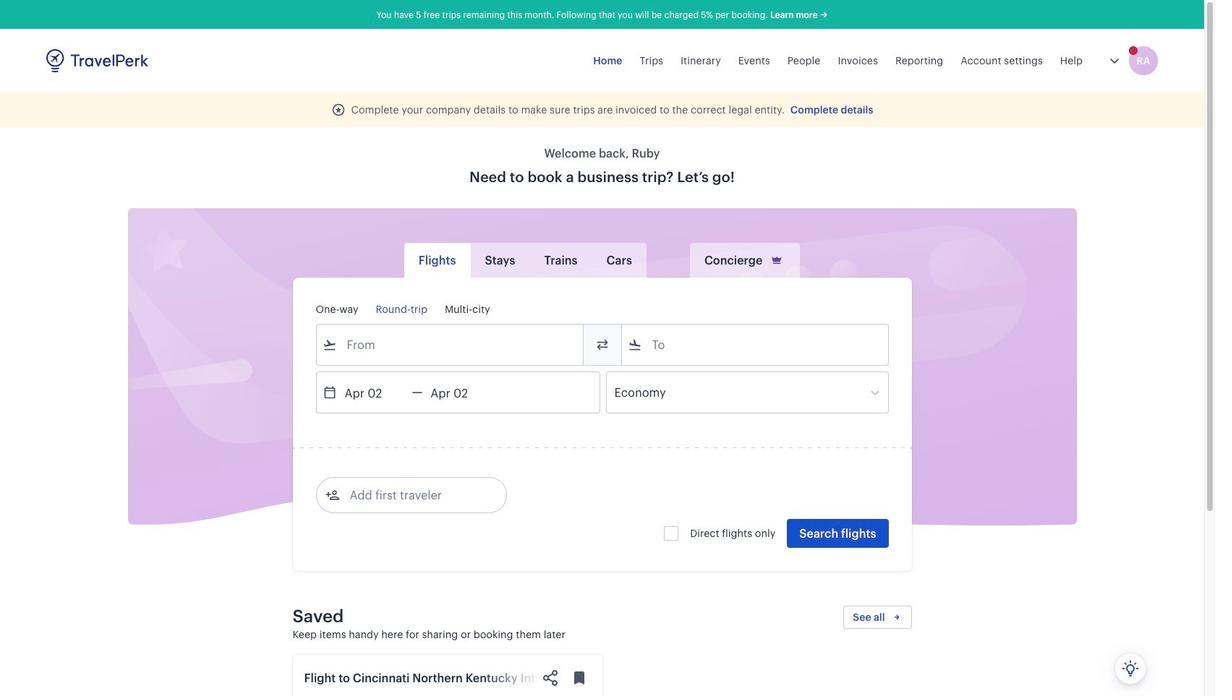 Task type: vqa. For each thing, say whether or not it's contained in the screenshot.
To search box
yes



Task type: describe. For each thing, give the bounding box(es) containing it.
From search field
[[337, 333, 564, 357]]

To search field
[[642, 333, 869, 357]]

Depart text field
[[337, 373, 412, 413]]



Task type: locate. For each thing, give the bounding box(es) containing it.
Add first traveler search field
[[340, 484, 490, 507]]

Return text field
[[423, 373, 498, 413]]



